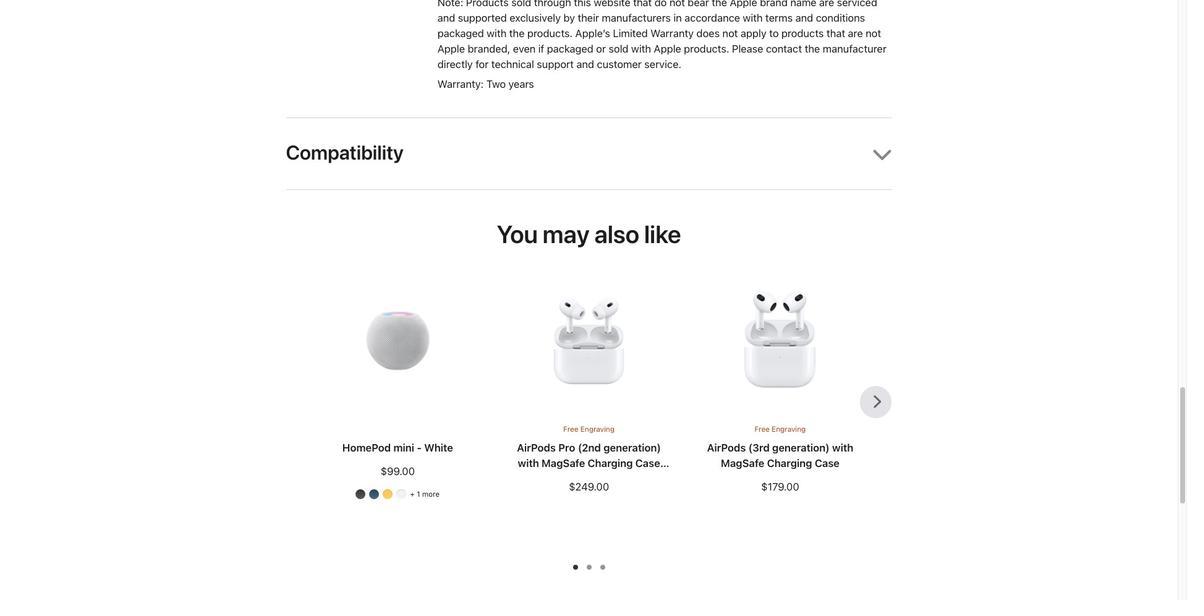 Task type: describe. For each thing, give the bounding box(es) containing it.
warranty
[[651, 27, 694, 39]]

note:
[[438, 0, 463, 9]]

free for $179.00
[[755, 425, 770, 433]]

directly
[[438, 58, 473, 70]]

1 horizontal spatial apple
[[654, 43, 681, 55]]

may
[[543, 219, 590, 249]]

with down limited
[[631, 43, 651, 55]]

bear
[[688, 0, 709, 9]]

white
[[424, 441, 453, 454]]

you may also like
[[497, 219, 681, 249]]

1 vertical spatial packaged
[[547, 43, 594, 55]]

airpods for magsafe
[[707, 441, 746, 454]]

also
[[595, 219, 640, 249]]

engraving for $249.00
[[581, 425, 615, 433]]

years
[[509, 78, 534, 90]]

-
[[417, 441, 422, 454]]

tab list inside slide group
[[569, 564, 610, 569]]

(3rd generation)
[[749, 441, 830, 454]]

serviced
[[837, 0, 878, 9]]

1 vertical spatial sold
[[609, 43, 629, 55]]

note: products sold through this website that do not bear the apple brand name are serviced and supported exclusively by their manufacturers in accordance with terms and conditions packaged with the products. apple's limited warranty does not apply to products that are not apple branded, even if packaged or sold with apple products. please contact the manufacturer directly for technical support and customer service.
[[438, 0, 887, 70]]

0 vertical spatial the
[[712, 0, 727, 9]]

0 horizontal spatial products.
[[527, 27, 573, 39]]

(2nd generation)
[[578, 441, 661, 454]]

2 horizontal spatial not
[[866, 27, 881, 39]]

compatibility button
[[286, 118, 892, 189]]

1 vertical spatial the
[[509, 27, 525, 39]]

0 horizontal spatial not
[[670, 0, 685, 9]]

apply
[[741, 27, 767, 39]]

their
[[578, 12, 599, 24]]

website
[[594, 0, 631, 9]]

homepod mini - white
[[342, 441, 453, 454]]

homepod mini - white link
[[318, 440, 477, 456]]

0 horizontal spatial are
[[820, 0, 834, 9]]

(usb‑c)
[[568, 472, 610, 485]]

charging for with magsafe
[[588, 457, 633, 469]]

airpods for with magsafe
[[517, 441, 556, 454]]

supported
[[458, 12, 507, 24]]

by
[[564, 12, 575, 24]]

homepod mini - whiteavailable colors list
[[318, 488, 477, 503]]

like
[[645, 219, 681, 249]]

pro
[[559, 441, 575, 454]]

0 horizontal spatial sold
[[512, 0, 531, 9]]

accordance
[[685, 12, 740, 24]]

$99.00
[[381, 465, 415, 477]]

airpods (3rd generation) with magsafe charging case
[[707, 441, 854, 469]]

brand
[[760, 0, 788, 9]]

if
[[538, 43, 544, 55]]

with up branded,
[[487, 27, 507, 39]]

+
[[410, 490, 415, 498]]

case for with
[[815, 457, 840, 469]]

this
[[574, 0, 591, 9]]

do
[[655, 0, 667, 9]]

$249.00
[[569, 480, 609, 493]]



Task type: vqa. For each thing, say whether or not it's contained in the screenshot.
'+'
yes



Task type: locate. For each thing, give the bounding box(es) containing it.
1 horizontal spatial engraving
[[772, 425, 806, 433]]

apple
[[730, 0, 757, 9], [438, 43, 465, 55], [654, 43, 681, 55]]

apple up service.
[[654, 43, 681, 55]]

more
[[422, 490, 440, 498]]

for
[[476, 58, 489, 70]]

$179.00
[[762, 480, 800, 493]]

apple's
[[575, 27, 610, 39]]

charging inside airpods (3rd generation) with magsafe charging case
[[767, 457, 812, 469]]

are up the conditions
[[820, 0, 834, 9]]

charging down (2nd generation)
[[588, 457, 633, 469]]

with up apply
[[743, 12, 763, 24]]

products.
[[527, 27, 573, 39], [684, 43, 730, 55]]

in
[[674, 12, 682, 24]]

0 vertical spatial sold
[[512, 0, 531, 9]]

airpods inside airpods (3rd generation) with magsafe charging case
[[707, 441, 746, 454]]

not right the does
[[723, 27, 738, 39]]

1 free engraving from the left
[[564, 425, 615, 433]]

mini
[[394, 441, 414, 454]]

free
[[564, 425, 579, 433], [755, 425, 770, 433]]

sold up customer
[[609, 43, 629, 55]]

case inside the airpods pro (2nd generation) with magsafe charging case (usb‑c) $249.00
[[636, 457, 660, 469]]

free engraving
[[564, 425, 615, 433], [755, 425, 806, 433]]

packaged up support at the left top of page
[[547, 43, 594, 55]]

that up manufacturers
[[633, 0, 652, 9]]

2 free engraving from the left
[[755, 425, 806, 433]]

products
[[782, 27, 824, 39]]

1 horizontal spatial products.
[[684, 43, 730, 55]]

case down (2nd generation)
[[636, 457, 660, 469]]

and
[[438, 12, 455, 24], [796, 12, 813, 24], [577, 58, 594, 70]]

1 free from the left
[[564, 425, 579, 433]]

that
[[633, 0, 652, 9], [827, 27, 846, 39]]

engraving up (2nd generation)
[[581, 425, 615, 433]]

even
[[513, 43, 536, 55]]

engraving
[[581, 425, 615, 433], [772, 425, 806, 433]]

customer
[[597, 58, 642, 70]]

free for $249.00
[[564, 425, 579, 433]]

1 charging from the left
[[588, 457, 633, 469]]

and down 'note:'
[[438, 12, 455, 24]]

conditions
[[816, 12, 865, 24]]

warranty: two years
[[438, 78, 534, 90]]

manufacturers
[[602, 12, 671, 24]]

free up airpods (3rd generation) with magsafe charging case
[[755, 425, 770, 433]]

2 case from the left
[[815, 457, 840, 469]]

1 vertical spatial products.
[[684, 43, 730, 55]]

apple left brand
[[730, 0, 757, 9]]

1 case from the left
[[636, 457, 660, 469]]

airpods pro (2nd generation) with magsafe charging case (usb‑c) link
[[510, 440, 669, 485]]

case down (3rd generation)
[[815, 457, 840, 469]]

0 horizontal spatial engraving
[[581, 425, 615, 433]]

are up manufacturer
[[848, 27, 863, 39]]

with magsafe
[[518, 457, 585, 469]]

service.
[[645, 58, 682, 70]]

0 horizontal spatial free
[[564, 425, 579, 433]]

case inside airpods (3rd generation) with magsafe charging case
[[815, 457, 840, 469]]

to
[[769, 27, 779, 39]]

exclusively
[[510, 12, 561, 24]]

0 horizontal spatial and
[[438, 12, 455, 24]]

1 horizontal spatial charging
[[767, 457, 812, 469]]

products
[[466, 0, 509, 9]]

1 horizontal spatial the
[[712, 0, 727, 9]]

products. up if
[[527, 27, 573, 39]]

limited
[[613, 27, 648, 39]]

1 horizontal spatial are
[[848, 27, 863, 39]]

0 horizontal spatial charging
[[588, 457, 633, 469]]

with right (3rd generation)
[[832, 441, 854, 454]]

with inside airpods (3rd generation) with magsafe charging case
[[832, 441, 854, 454]]

and down name
[[796, 12, 813, 24]]

warranty:
[[438, 78, 484, 90]]

not up in on the top of the page
[[670, 0, 685, 9]]

1 horizontal spatial free
[[755, 425, 770, 433]]

are
[[820, 0, 834, 9], [848, 27, 863, 39]]

0 vertical spatial that
[[633, 0, 652, 9]]

2 vertical spatial the
[[805, 43, 820, 55]]

tab list
[[569, 564, 610, 569]]

that down the conditions
[[827, 27, 846, 39]]

1 airpods from the left
[[517, 441, 556, 454]]

sold up exclusively
[[512, 0, 531, 9]]

contact
[[766, 43, 802, 55]]

packaged
[[438, 27, 484, 39], [547, 43, 594, 55]]

terms
[[766, 12, 793, 24]]

free engraving up (3rd generation)
[[755, 425, 806, 433]]

1 horizontal spatial not
[[723, 27, 738, 39]]

0 vertical spatial are
[[820, 0, 834, 9]]

branded,
[[468, 43, 510, 55]]

apple up "directly"
[[438, 43, 465, 55]]

case
[[636, 457, 660, 469], [815, 457, 840, 469]]

free engraving up "pro"
[[564, 425, 615, 433]]

the up accordance
[[712, 0, 727, 9]]

please
[[732, 43, 764, 55]]

case for (2nd generation)
[[636, 457, 660, 469]]

free up "pro"
[[564, 425, 579, 433]]

0 horizontal spatial apple
[[438, 43, 465, 55]]

compatibility
[[286, 141, 404, 164]]

manufacturer
[[823, 43, 887, 55]]

1 horizontal spatial airpods
[[707, 441, 746, 454]]

free engraving for $179.00
[[755, 425, 806, 433]]

charging down (3rd generation)
[[767, 457, 812, 469]]

packaged down supported
[[438, 27, 484, 39]]

airpods
[[517, 441, 556, 454], [707, 441, 746, 454]]

1 horizontal spatial packaged
[[547, 43, 594, 55]]

not up manufacturer
[[866, 27, 881, 39]]

through
[[534, 0, 571, 9]]

1 horizontal spatial that
[[827, 27, 846, 39]]

+ 1 more
[[410, 490, 440, 498]]

and right support at the left top of page
[[577, 58, 594, 70]]

airpods (3rd generation) with magsafe charging case link
[[701, 440, 860, 471]]

you
[[497, 219, 538, 249]]

support
[[537, 58, 574, 70]]

2 charging from the left
[[767, 457, 812, 469]]

0 vertical spatial packaged
[[438, 27, 484, 39]]

0 horizontal spatial packaged
[[438, 27, 484, 39]]

magsafe
[[721, 457, 765, 469]]

the up even
[[509, 27, 525, 39]]

0 horizontal spatial the
[[509, 27, 525, 39]]

1 vertical spatial are
[[848, 27, 863, 39]]

2 horizontal spatial apple
[[730, 0, 757, 9]]

2 horizontal spatial and
[[796, 12, 813, 24]]

charging for magsafe
[[767, 457, 812, 469]]

or
[[596, 43, 606, 55]]

0 horizontal spatial airpods
[[517, 441, 556, 454]]

airpods pro (2nd generation) with magsafe charging case (usb‑c) $249.00
[[517, 441, 661, 493]]

sold
[[512, 0, 531, 9], [609, 43, 629, 55]]

the down products
[[805, 43, 820, 55]]

2 free from the left
[[755, 425, 770, 433]]

charging inside the airpods pro (2nd generation) with magsafe charging case (usb‑c) $249.00
[[588, 457, 633, 469]]

1 horizontal spatial and
[[577, 58, 594, 70]]

not
[[670, 0, 685, 9], [723, 27, 738, 39], [866, 27, 881, 39]]

the
[[712, 0, 727, 9], [509, 27, 525, 39], [805, 43, 820, 55]]

products. down the does
[[684, 43, 730, 55]]

1 vertical spatial that
[[827, 27, 846, 39]]

airpods up with magsafe
[[517, 441, 556, 454]]

does
[[697, 27, 720, 39]]

2 airpods from the left
[[707, 441, 746, 454]]

0 horizontal spatial case
[[636, 457, 660, 469]]

with
[[743, 12, 763, 24], [487, 27, 507, 39], [631, 43, 651, 55], [832, 441, 854, 454]]

2 engraving from the left
[[772, 425, 806, 433]]

homepod
[[342, 441, 391, 454]]

technical
[[491, 58, 534, 70]]

name
[[791, 0, 817, 9]]

1
[[417, 490, 420, 498]]

two
[[486, 78, 506, 90]]

0 horizontal spatial free engraving
[[564, 425, 615, 433]]

1 horizontal spatial free engraving
[[755, 425, 806, 433]]

airpods up magsafe at the bottom right of the page
[[707, 441, 746, 454]]

0 horizontal spatial that
[[633, 0, 652, 9]]

engraving for $179.00
[[772, 425, 806, 433]]

free engraving for $249.00
[[564, 425, 615, 433]]

0 vertical spatial products.
[[527, 27, 573, 39]]

2 horizontal spatial the
[[805, 43, 820, 55]]

1 horizontal spatial case
[[815, 457, 840, 469]]

slide group
[[286, 285, 1188, 574]]

1 horizontal spatial sold
[[609, 43, 629, 55]]

charging
[[588, 457, 633, 469], [767, 457, 812, 469]]

1 engraving from the left
[[581, 425, 615, 433]]

engraving up (3rd generation)
[[772, 425, 806, 433]]

airpods inside the airpods pro (2nd generation) with magsafe charging case (usb‑c) $249.00
[[517, 441, 556, 454]]



